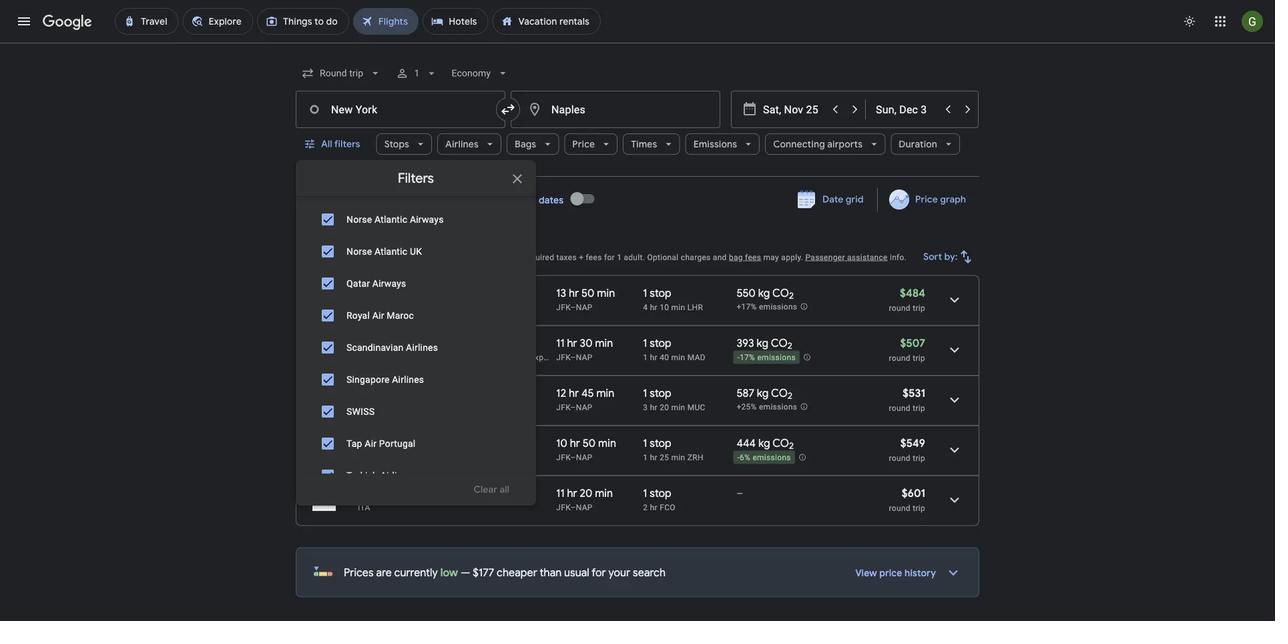 Task type: locate. For each thing, give the bounding box(es) containing it.
total duration 12 hr 45 min. element
[[556, 387, 643, 402]]

prices left are
[[344, 566, 374, 580]]

trip inside $507 round trip
[[913, 353, 925, 363]]

kg up -17% emissions on the right
[[757, 336, 768, 350]]

prices
[[345, 195, 373, 207]]

by:
[[945, 251, 958, 263]]

– down "total duration 10 hr 50 min." element
[[570, 453, 576, 462]]

round for $507
[[889, 353, 910, 363]]

hr left 'muc'
[[650, 403, 657, 412]]

round inside $531 round trip
[[889, 404, 910, 413]]

0 vertical spatial american,
[[358, 303, 395, 312]]

1 stop flight. element for 12 hr 45 min
[[643, 387, 671, 402]]

1 - from the top
[[737, 353, 740, 363]]

11 up express
[[556, 336, 565, 350]]

nap for 11 hr 30 min
[[576, 353, 593, 362]]

jfk inside '11 hr 20 min jfk – nap'
[[556, 503, 570, 512]]

close dialog image
[[509, 171, 525, 187]]

min left lhr at the right of page
[[671, 303, 685, 312]]

prices are currently low — $177 cheaper than usual for your search
[[344, 566, 666, 580]]

nap inside "10 hr 50 min jfk – nap"
[[576, 453, 593, 462]]

nap down 'total duration 11 hr 20 min.' element
[[576, 503, 593, 512]]

11 down "10 hr 50 min jfk – nap"
[[556, 487, 565, 500]]

5:30 pm lufthansa
[[358, 387, 397, 412]]

1 horizontal spatial price
[[915, 194, 938, 206]]

– up american, finnair
[[400, 336, 407, 350]]

hr inside '11 hr 20 min jfk – nap'
[[567, 487, 577, 500]]

2 fees from the left
[[745, 253, 761, 262]]

trip down 484 us dollars text box
[[913, 303, 925, 313]]

50 down 12 hr 45 min jfk – nap
[[583, 437, 596, 450]]

jfk down 13
[[556, 303, 570, 312]]

round for $484
[[889, 303, 910, 313]]

Return text field
[[876, 91, 937, 128]]

3 inside find the best price region
[[455, 195, 461, 207]]

2 inside 587 kg co 2
[[788, 391, 792, 402]]

Departure time: 5:30 PM. text field
[[358, 387, 397, 400]]

– inside 11 hr 30 min jfk – nap
[[570, 353, 576, 362]]

price right bags popup button
[[572, 138, 595, 150]]

min down "10 hr 50 min jfk – nap"
[[595, 487, 613, 500]]

0 horizontal spatial fees
[[586, 253, 602, 262]]

co for 393
[[771, 336, 788, 350]]

1 stop flight. element for 11 hr 30 min
[[643, 336, 671, 352]]

50 right 13
[[581, 286, 594, 300]]

1 stop from the top
[[650, 286, 671, 300]]

0 vertical spatial prices
[[469, 253, 492, 262]]

1 stop flight. element up "4"
[[643, 286, 671, 302]]

1 vertical spatial norse
[[346, 246, 372, 257]]

kg for 393
[[757, 336, 768, 350]]

for left adult.
[[604, 253, 615, 262]]

2 inside 393 kg co 2
[[788, 341, 792, 352]]

hr down 12 hr 45 min jfk – nap
[[570, 437, 580, 450]]

stop inside 1 stop 2 hr fco
[[650, 487, 671, 500]]

trip inside the $601 round trip
[[913, 504, 925, 513]]

min right 13
[[597, 286, 615, 300]]

hr down "10 hr 50 min jfk – nap"
[[567, 487, 577, 500]]

hr inside 1 stop 4 hr 10 min lhr
[[650, 303, 657, 312]]

1 vertical spatial 10
[[556, 437, 567, 450]]

1 norse from the top
[[346, 214, 372, 225]]

airlines for scandinavian airlines
[[406, 342, 438, 353]]

layover (1 of 1) is a 3 hr 20 min layover at munich international airport in munich. element
[[643, 402, 730, 413]]

min inside 1 stop 1 hr 25 min zrh
[[671, 453, 685, 462]]

price right on
[[362, 253, 381, 262]]

co up -6% emissions
[[772, 437, 789, 450]]

trip for $549
[[913, 454, 925, 463]]

1 vertical spatial airways
[[372, 278, 406, 289]]

trip down $549 text box
[[913, 454, 925, 463]]

round inside $507 round trip
[[889, 353, 910, 363]]

0 vertical spatial air
[[372, 310, 384, 321]]

jfk for 13 hr 50 min
[[556, 303, 570, 312]]

main menu image
[[16, 13, 32, 29]]

stop for 12 hr 45 min
[[650, 387, 671, 400]]

prices
[[469, 253, 492, 262], [344, 566, 374, 580]]

0 horizontal spatial price
[[572, 138, 595, 150]]

norse for norse atlantic airways
[[346, 214, 372, 225]]

kg
[[758, 286, 770, 300], [757, 336, 768, 350], [757, 387, 769, 400], [758, 437, 770, 450]]

singapore
[[346, 374, 390, 385]]

50 for 10
[[583, 437, 596, 450]]

for left the your
[[592, 566, 606, 580]]

british
[[397, 303, 422, 312]]

min right '45'
[[596, 387, 614, 400]]

price inside button
[[915, 194, 938, 206]]

2 stop from the top
[[650, 336, 671, 350]]

0 vertical spatial -
[[737, 353, 740, 363]]

Departure text field
[[763, 91, 824, 128]]

jfk down 12
[[556, 403, 570, 412]]

jfk down 'total duration 11 hr 20 min.' element
[[556, 503, 570, 512]]

0 vertical spatial 50
[[581, 286, 594, 300]]

None text field
[[296, 91, 505, 128], [511, 91, 720, 128], [296, 91, 505, 128], [511, 91, 720, 128]]

1 vertical spatial for
[[592, 566, 606, 580]]

fees right 'bag'
[[745, 253, 761, 262]]

0 vertical spatial 3
[[455, 195, 461, 207]]

flight details. leaves john f. kennedy international airport at 9:00 pm on saturday, november 25 and arrives at naples international airport at 1:50 pm on sunday, november 26. image
[[939, 434, 971, 466]]

1 vertical spatial 11
[[556, 487, 565, 500]]

round down 531 us dollars text box at right
[[889, 404, 910, 413]]

co up +25% emissions
[[771, 387, 788, 400]]

11 for 11 hr 30 min
[[556, 336, 565, 350]]

min right 30
[[595, 336, 613, 350]]

-
[[737, 353, 740, 363], [737, 453, 740, 463]]

25 – dec
[[416, 195, 453, 207]]

hr left fco on the right bottom of the page
[[650, 503, 657, 512]]

2 norse from the top
[[346, 246, 372, 257]]

1 horizontal spatial prices
[[469, 253, 492, 262]]

and left 'bag'
[[713, 253, 727, 262]]

min left 'muc'
[[671, 403, 685, 412]]

stop up layover (1 of 1) is a 3 hr 20 min layover at munich international airport in munich. element
[[650, 387, 671, 400]]

– down 'total duration 11 hr 20 min.' element
[[570, 503, 576, 512]]

0 horizontal spatial 10
[[556, 437, 567, 450]]

5 1 stop flight. element from the top
[[643, 487, 671, 502]]

nap inside 11 hr 30 min jfk – nap
[[576, 353, 593, 362]]

– inside 12 hr 45 min jfk – nap
[[570, 403, 576, 412]]

co inside 393 kg co 2
[[771, 336, 788, 350]]

10:30 pm – american, british airways
[[358, 286, 453, 312]]

swap origin and destination. image
[[500, 101, 516, 117]]

atlantic for uk
[[374, 246, 407, 257]]

12 hr 45 min jfk – nap
[[556, 387, 614, 412]]

round inside "$549 round trip"
[[889, 454, 910, 463]]

0 horizontal spatial 3
[[455, 195, 461, 207]]

jfk
[[556, 303, 570, 312], [556, 353, 570, 362], [556, 403, 570, 412], [556, 453, 570, 462], [556, 503, 570, 512]]

1 stop flight. element for 10 hr 50 min
[[643, 437, 671, 452]]

1 horizontal spatial and
[[713, 253, 727, 262]]

1 for 1 stop 3 hr 20 min muc
[[643, 387, 647, 400]]

learn more about tracked prices image
[[376, 195, 388, 207]]

hr inside 1 stop 2 hr fco
[[650, 503, 657, 512]]

0 vertical spatial price
[[572, 138, 595, 150]]

trip down the 601 us dollars "text box"
[[913, 504, 925, 513]]

3 jfk from the top
[[556, 403, 570, 412]]

sort by: button
[[918, 241, 979, 273]]

jfk inside 11 hr 30 min jfk – nap
[[556, 353, 570, 362]]

round down $507
[[889, 353, 910, 363]]

uk
[[410, 246, 422, 257]]

1 vertical spatial 3
[[643, 403, 648, 412]]

prices left include
[[469, 253, 492, 262]]

None search field
[[296, 0, 979, 545]]

hr right "4"
[[650, 303, 657, 312]]

kg up -6% emissions
[[758, 437, 770, 450]]

1 inside popup button
[[414, 68, 419, 79]]

scandinavian
[[346, 342, 403, 353]]

- down 444
[[737, 453, 740, 463]]

prices for prices are currently low — $177 cheaper than usual for your search
[[344, 566, 374, 580]]

2 for 587
[[788, 391, 792, 402]]

kg inside 444 kg co 2
[[758, 437, 770, 450]]

– down total duration 13 hr 50 min. element
[[570, 303, 576, 312]]

layover (1 of 1) is a 1 hr 40 min layover at adolfo suárez madrid–barajas airport in madrid. element
[[643, 352, 730, 363]]

qatar
[[346, 278, 370, 289]]

based
[[326, 253, 348, 262]]

air right royal
[[372, 310, 384, 321]]

all
[[321, 138, 332, 150]]

3 round from the top
[[889, 404, 910, 413]]

atlantic left uk
[[374, 246, 407, 257]]

1 for 1 stop 1 hr 25 min zrh
[[643, 437, 647, 450]]

– up 'british'
[[405, 286, 412, 300]]

Arrival time: 1:50 PM on  Sunday, November 26. text field
[[410, 437, 454, 450]]

10:30 pm
[[358, 286, 402, 300]]

1 inside 1 stop 4 hr 10 min lhr
[[643, 286, 647, 300]]

round down the 601 us dollars "text box"
[[889, 504, 910, 513]]

nap down total duration 13 hr 50 min. element
[[576, 303, 593, 312]]

1 1 stop flight. element from the top
[[643, 286, 671, 302]]

444 kg co 2
[[737, 437, 794, 452]]

jfk inside "10 hr 50 min jfk – nap"
[[556, 453, 570, 462]]

1 vertical spatial -
[[737, 453, 740, 463]]

stop inside 1 stop 4 hr 10 min lhr
[[650, 286, 671, 300]]

stop for 11 hr 30 min
[[650, 336, 671, 350]]

trip inside "$549 round trip"
[[913, 454, 925, 463]]

549 US dollars text field
[[900, 437, 925, 450]]

None field
[[296, 61, 387, 85], [446, 61, 515, 85], [296, 61, 387, 85], [446, 61, 515, 85]]

royal air maroc
[[346, 310, 414, 321]]

trip inside $531 round trip
[[913, 404, 925, 413]]

0 vertical spatial atlantic
[[374, 214, 407, 225]]

jfk up 12
[[556, 353, 570, 362]]

3 stop from the top
[[650, 387, 671, 400]]

nap inside 13 hr 50 min jfk – nap
[[576, 303, 593, 312]]

stop up '40'
[[650, 336, 671, 350]]

co for 587
[[771, 387, 788, 400]]

nap down '45'
[[576, 403, 593, 412]]

co inside 550 kg co 2
[[772, 286, 789, 300]]

50 inside 13 hr 50 min jfk – nap
[[581, 286, 594, 300]]

1 atlantic from the top
[[374, 214, 407, 225]]

flights
[[391, 232, 430, 249]]

3 1 stop flight. element from the top
[[643, 387, 671, 402]]

layover (1 of 1) is a 1 hr 25 min layover at zurich airport in zürich. element
[[643, 452, 730, 463]]

hr right 12
[[569, 387, 579, 400]]

1 stop flight. element for 13 hr 50 min
[[643, 286, 671, 302]]

hr inside 1 stop 1 hr 25 min zrh
[[650, 453, 657, 462]]

stops
[[384, 138, 409, 150]]

price graph
[[915, 194, 966, 206]]

– up united
[[401, 437, 407, 450]]

0 vertical spatial price
[[362, 253, 381, 262]]

+25% emissions
[[737, 403, 797, 412]]

1 fees from the left
[[586, 253, 602, 262]]

1 inside 1 stop 2 hr fco
[[643, 487, 647, 500]]

trip inside $484 round trip
[[913, 303, 925, 313]]

loading results progress bar
[[0, 43, 1275, 45]]

– inside 13 hr 50 min jfk – nap
[[570, 303, 576, 312]]

1 round from the top
[[889, 303, 910, 313]]

0 horizontal spatial prices
[[344, 566, 374, 580]]

nov 25 – dec 3
[[396, 195, 461, 207]]

1 11 from the top
[[556, 336, 565, 350]]

1 inside 1 stop 3 hr 20 min muc
[[643, 387, 647, 400]]

3 right 25 – dec
[[455, 195, 461, 207]]

fees right the +
[[586, 253, 602, 262]]

5 jfk from the top
[[556, 503, 570, 512]]

hr left 25
[[650, 453, 657, 462]]

2 nap from the top
[[576, 353, 593, 362]]

emissions down 444 kg co 2
[[753, 453, 791, 463]]

1 stop flight. element
[[643, 286, 671, 302], [643, 336, 671, 352], [643, 387, 671, 402], [643, 437, 671, 452], [643, 487, 671, 502]]

leaves john f. kennedy international airport at 8:40 pm on saturday, november 25 and arrives at naples international airport at 2:10 pm on sunday, november 26. element
[[358, 336, 453, 350]]

1 button
[[390, 57, 443, 89]]

sort by:
[[923, 251, 958, 263]]

jfk inside 13 hr 50 min jfk – nap
[[556, 303, 570, 312]]

1 vertical spatial price
[[915, 194, 938, 206]]

10 right "4"
[[660, 303, 669, 312]]

total duration 11 hr 30 min. element
[[556, 336, 643, 352]]

co up +17% emissions on the right
[[772, 286, 789, 300]]

3 inside 1 stop 3 hr 20 min muc
[[643, 403, 648, 412]]

american,
[[358, 303, 395, 312], [387, 353, 424, 362]]

484 US dollars text field
[[900, 286, 925, 300]]

trip for $601
[[913, 504, 925, 513]]

jfk inside 12 hr 45 min jfk – nap
[[556, 403, 570, 412]]

0 horizontal spatial price
[[362, 253, 381, 262]]

stop inside 1 stop 1 hr 25 min zrh
[[650, 437, 671, 450]]

13 hr 50 min jfk – nap
[[556, 286, 615, 312]]

trip down $507
[[913, 353, 925, 363]]

0 vertical spatial norse
[[346, 214, 372, 225]]

1 vertical spatial price
[[879, 568, 902, 580]]

5 round from the top
[[889, 504, 910, 513]]

hr inside 13 hr 50 min jfk – nap
[[569, 286, 579, 300]]

nap inside 12 hr 45 min jfk – nap
[[576, 403, 593, 412]]

50 inside "10 hr 50 min jfk – nap"
[[583, 437, 596, 450]]

nap inside '11 hr 20 min jfk – nap'
[[576, 503, 593, 512]]

20 down "10 hr 50 min jfk – nap"
[[580, 487, 592, 500]]

4 stop from the top
[[650, 437, 671, 450]]

2 round from the top
[[889, 353, 910, 363]]

- down 393
[[737, 353, 740, 363]]

co inside 587 kg co 2
[[771, 387, 788, 400]]

and down flights
[[383, 253, 397, 262]]

1 vertical spatial 50
[[583, 437, 596, 450]]

10 down 12 hr 45 min jfk – nap
[[556, 437, 567, 450]]

min
[[597, 286, 615, 300], [671, 303, 685, 312], [595, 336, 613, 350], [671, 353, 685, 362], [596, 387, 614, 400], [671, 403, 685, 412], [598, 437, 616, 450], [671, 453, 685, 462], [595, 487, 613, 500]]

Departure time: 10:30 PM. text field
[[358, 286, 402, 300]]

2 up +17% emissions on the right
[[789, 291, 794, 302]]

emissions down 550 kg co 2 at the top
[[759, 303, 797, 312]]

min right '40'
[[671, 353, 685, 362]]

10 inside 1 stop 4 hr 10 min lhr
[[660, 303, 669, 312]]

0 horizontal spatial 20
[[580, 487, 592, 500]]

atlantic down learn more about tracked prices icon
[[374, 214, 407, 225]]

—
[[461, 566, 470, 580]]

co up -17% emissions on the right
[[771, 336, 788, 350]]

20 left 'muc'
[[660, 403, 669, 412]]

2 atlantic from the top
[[374, 246, 407, 257]]

price left graph
[[915, 194, 938, 206]]

2 11 from the top
[[556, 487, 565, 500]]

jfk down "total duration 10 hr 50 min." element
[[556, 453, 570, 462]]

587
[[737, 387, 754, 400]]

1 stop 3 hr 20 min muc
[[643, 387, 705, 412]]

2 jfk from the top
[[556, 353, 570, 362]]

trip for $507
[[913, 353, 925, 363]]

2 up +25% emissions
[[788, 391, 792, 402]]

1 horizontal spatial 20
[[660, 403, 669, 412]]

nov
[[396, 195, 414, 207]]

kg inside 393 kg co 2
[[757, 336, 768, 350]]

1 stop flight. element up fco on the right bottom of the page
[[643, 487, 671, 502]]

american, inside "10:30 pm – american, british airways"
[[358, 303, 395, 312]]

11 inside 11 hr 30 min jfk – nap
[[556, 336, 565, 350]]

3 nap from the top
[[576, 403, 593, 412]]

min inside 11 hr 30 min jfk – nap
[[595, 336, 613, 350]]

nap down "total duration 10 hr 50 min." element
[[576, 453, 593, 462]]

393
[[737, 336, 754, 350]]

2 for 550
[[789, 291, 794, 302]]

kg up +25% emissions
[[757, 387, 769, 400]]

flight details. leaves john f. kennedy international airport at 8:40 pm on saturday, november 25 and arrives at naples international airport at 2:10 pm on sunday, november 26. image
[[939, 334, 971, 366]]

norse for norse atlantic uk
[[346, 246, 372, 257]]

4 trip from the top
[[913, 454, 925, 463]]

norse
[[346, 214, 372, 225], [346, 246, 372, 257]]

0 vertical spatial 11
[[556, 336, 565, 350]]

view price history image
[[937, 557, 969, 589]]

total duration 11 hr 20 min. element
[[556, 487, 643, 502]]

lufthansa
[[358, 403, 395, 412]]

hr left 30
[[567, 336, 577, 350]]

total duration 13 hr 50 min. element
[[556, 286, 643, 302]]

1 horizontal spatial 10
[[660, 303, 669, 312]]

min inside 1 stop 3 hr 20 min muc
[[671, 403, 685, 412]]

3 down the total duration 12 hr 45 min. element
[[643, 403, 648, 412]]

1 horizontal spatial price
[[879, 568, 902, 580]]

2 inside 444 kg co 2
[[789, 441, 794, 452]]

price right view
[[879, 568, 902, 580]]

$601 round trip
[[889, 487, 925, 513]]

stop inside the 1 stop 1 hr 40 min mad
[[650, 336, 671, 350]]

50 for 13
[[581, 286, 594, 300]]

1 vertical spatial prices
[[344, 566, 374, 580]]

royal
[[346, 310, 370, 321]]

– right express
[[570, 353, 576, 362]]

4 round from the top
[[889, 454, 910, 463]]

1 vertical spatial air
[[365, 438, 377, 449]]

any dates
[[519, 195, 564, 207]]

min inside 13 hr 50 min jfk – nap
[[597, 286, 615, 300]]

4 jfk from the top
[[556, 453, 570, 462]]

ranked
[[296, 253, 323, 262]]

2 inside 550 kg co 2
[[789, 291, 794, 302]]

round inside the $601 round trip
[[889, 504, 910, 513]]

2 trip from the top
[[913, 353, 925, 363]]

stop inside 1 stop 3 hr 20 min muc
[[650, 387, 671, 400]]

american, down 'leaves john f. kennedy international airport at 8:40 pm on saturday, november 25 and arrives at naples international airport at 2:10 pm on sunday, november 26.' element
[[387, 353, 424, 362]]

1 and from the left
[[383, 253, 397, 262]]

5 stop from the top
[[650, 487, 671, 500]]

times button
[[623, 128, 680, 160]]

kg for 587
[[757, 387, 769, 400]]

ita
[[358, 503, 370, 512]]

4 1 stop flight. element from the top
[[643, 437, 671, 452]]

co inside 444 kg co 2
[[772, 437, 789, 450]]

american, down 10:30 pm
[[358, 303, 395, 312]]

best departing flights
[[296, 232, 430, 249]]

3 for 25 – dec
[[455, 195, 461, 207]]

– down the total duration 12 hr 45 min. element
[[570, 403, 576, 412]]

round down $549 text box
[[889, 454, 910, 463]]

kg inside 550 kg co 2
[[758, 286, 770, 300]]

1 horizontal spatial 3
[[643, 403, 648, 412]]

11 inside '11 hr 20 min jfk – nap'
[[556, 487, 565, 500]]

1 vertical spatial 20
[[580, 487, 592, 500]]

1 vertical spatial atlantic
[[374, 246, 407, 257]]

1 vertical spatial swiss
[[358, 453, 382, 462]]

5 nap from the top
[[576, 503, 593, 512]]

kg for 550
[[758, 286, 770, 300]]

emissions button
[[685, 128, 760, 160]]

stop up 25
[[650, 437, 671, 450]]

2 left fco on the right bottom of the page
[[643, 503, 648, 512]]

5 trip from the top
[[913, 504, 925, 513]]

ranked based on price and convenience
[[296, 253, 446, 262]]

2 up -17% emissions on the right
[[788, 341, 792, 352]]

air right tap
[[365, 438, 377, 449]]

round
[[889, 303, 910, 313], [889, 353, 910, 363], [889, 404, 910, 413], [889, 454, 910, 463], [889, 504, 910, 513]]

0 vertical spatial 20
[[660, 403, 669, 412]]

0 vertical spatial swiss
[[346, 406, 375, 417]]

1 horizontal spatial fees
[[745, 253, 761, 262]]

1 stop flight. element up 25
[[643, 437, 671, 452]]

12
[[556, 387, 566, 400]]

1 stop 1 hr 25 min zrh
[[643, 437, 703, 462]]

3 trip from the top
[[913, 404, 925, 413]]

stop up "layover (1 of 1) is a 4 hr 10 min layover at heathrow airport in london." element
[[650, 286, 671, 300]]

1 jfk from the top
[[556, 303, 570, 312]]

9:00 pm – 1:50 pm
[[358, 437, 448, 450]]

2 - from the top
[[737, 453, 740, 463]]

45
[[581, 387, 594, 400]]

tap air portugal
[[346, 438, 415, 449]]

stops button
[[376, 128, 432, 160]]

2 1 stop flight. element from the top
[[643, 336, 671, 352]]

2
[[789, 291, 794, 302], [788, 341, 792, 352], [788, 391, 792, 402], [789, 441, 794, 452], [643, 503, 648, 512]]

grid
[[846, 194, 864, 206]]

30
[[580, 336, 593, 350]]

1 trip from the top
[[913, 303, 925, 313]]

kg inside 587 kg co 2
[[757, 387, 769, 400]]

2 for 444
[[789, 441, 794, 452]]

price button
[[564, 128, 618, 160]]

zrh
[[687, 453, 703, 462]]

min right 25
[[671, 453, 685, 462]]

sort
[[923, 251, 942, 263]]

nap down 30
[[576, 353, 593, 362]]

price inside popup button
[[572, 138, 595, 150]]

total duration 10 hr 50 min. element
[[556, 437, 643, 452]]

4 nap from the top
[[576, 453, 593, 462]]

flight details. leaves john f. kennedy international airport at 5:30 pm on saturday, november 25 and arrives at naples international airport at 12:15 pm on sunday, november 26. image
[[939, 384, 971, 416]]

airports
[[827, 138, 863, 150]]

swiss down 9:00 pm 'text field'
[[358, 453, 382, 462]]

550 kg co 2
[[737, 286, 794, 302]]

stop up fco on the right bottom of the page
[[650, 487, 671, 500]]

price
[[572, 138, 595, 150], [915, 194, 938, 206]]

hr right 13
[[569, 286, 579, 300]]

0 vertical spatial 10
[[660, 303, 669, 312]]

0 horizontal spatial and
[[383, 253, 397, 262]]

co for 550
[[772, 286, 789, 300]]

round down 484 us dollars text box
[[889, 303, 910, 313]]

1 nap from the top
[[576, 303, 593, 312]]

nap for 11 hr 20 min
[[576, 503, 593, 512]]

round inside $484 round trip
[[889, 303, 910, 313]]

393 kg co 2
[[737, 336, 792, 352]]

11
[[556, 336, 565, 350], [556, 487, 565, 500]]

+25%
[[737, 403, 757, 412]]

2 vertical spatial airways
[[424, 303, 453, 312]]

track prices
[[318, 195, 373, 207]]

kg up +17% emissions on the right
[[758, 286, 770, 300]]



Task type: describe. For each thing, give the bounding box(es) containing it.
currently
[[394, 566, 438, 580]]

airlines inside popup button
[[445, 138, 479, 150]]

– inside '11 hr 20 min jfk – nap'
[[570, 503, 576, 512]]

co for 444
[[772, 437, 789, 450]]

507 US dollars text field
[[900, 336, 925, 350]]

find the best price region
[[296, 183, 979, 222]]

+
[[579, 253, 584, 262]]

duration
[[899, 138, 937, 150]]

round for $531
[[889, 404, 910, 413]]

0 vertical spatial airways
[[410, 214, 444, 225]]

11 hr 30 min jfk – nap
[[556, 336, 613, 362]]

-6% emissions
[[737, 453, 791, 463]]

air for tap
[[365, 438, 377, 449]]

20 inside '11 hr 20 min jfk – nap'
[[580, 487, 592, 500]]

norse atlantic uk
[[346, 246, 422, 257]]

8:40 pm – 2:10 pm
[[358, 336, 447, 350]]

6%
[[740, 453, 750, 463]]

lhr
[[687, 303, 703, 312]]

flight details. leaves john f. kennedy international airport at 9:00 pm on saturday, november 25 and arrives at naples international airport at 2:20 pm on sunday, november 26. image
[[939, 484, 971, 516]]

stop for 13 hr 50 min
[[650, 286, 671, 300]]

nap for 12 hr 45 min
[[576, 403, 593, 412]]

all filters
[[321, 138, 360, 150]]

hr inside 11 hr 30 min jfk – nap
[[567, 336, 577, 350]]

airways inside "10:30 pm – american, british airways"
[[424, 303, 453, 312]]

11 hr 20 min jfk – nap
[[556, 487, 613, 512]]

– down 6%
[[737, 487, 743, 500]]

any
[[519, 195, 536, 207]]

1 stop flight. element for 11 hr 20 min
[[643, 487, 671, 502]]

mad
[[687, 353, 706, 362]]

bags button
[[507, 128, 559, 160]]

graph
[[940, 194, 966, 206]]

8:40 pm
[[358, 336, 398, 350]]

- for 393
[[737, 353, 740, 363]]

airlines for turkish airlines
[[380, 470, 412, 481]]

filters
[[334, 138, 360, 150]]

jfk for 10 hr 50 min
[[556, 453, 570, 462]]

- for 444
[[737, 453, 740, 463]]

charges
[[681, 253, 711, 262]]

emissions
[[693, 138, 737, 150]]

taxes
[[556, 253, 577, 262]]

$549
[[900, 437, 925, 450]]

40
[[660, 353, 669, 362]]

25
[[660, 453, 669, 462]]

1 stop 4 hr 10 min lhr
[[643, 286, 703, 312]]

low
[[440, 566, 458, 580]]

best
[[296, 232, 324, 249]]

qatar airways
[[346, 278, 406, 289]]

leaves john f. kennedy international airport at 9:00 pm on saturday, november 25 and arrives at naples international airport at 1:50 pm on sunday, november 26. element
[[358, 437, 454, 450]]

2 for 393
[[788, 341, 792, 352]]

1 for 1 stop 1 hr 40 min mad
[[643, 336, 647, 350]]

required
[[523, 253, 554, 262]]

nap for 13 hr 50 min
[[576, 303, 593, 312]]

2 inside 1 stop 2 hr fco
[[643, 503, 648, 512]]

optional
[[647, 253, 679, 262]]

20 inside 1 stop 3 hr 20 min muc
[[660, 403, 669, 412]]

swiss inside best departing flights main content
[[358, 453, 382, 462]]

leaves john f. kennedy international airport at 10:30 pm on saturday, november 25 and arrives at naples international airport at 6:20 pm on sunday, november 26. element
[[358, 286, 460, 300]]

price for price
[[572, 138, 595, 150]]

none search field containing filters
[[296, 0, 979, 545]]

departing
[[327, 232, 388, 249]]

tap
[[346, 438, 362, 449]]

3 for stop
[[643, 403, 648, 412]]

1:50 pm
[[410, 437, 448, 450]]

hr inside 12 hr 45 min jfk – nap
[[569, 387, 579, 400]]

jfk for 12 hr 45 min
[[556, 403, 570, 412]]

bag
[[729, 253, 743, 262]]

1 stop 1 hr 40 min mad
[[643, 336, 706, 362]]

view price history
[[855, 568, 936, 580]]

swiss inside search box
[[346, 406, 375, 417]]

531 US dollars text field
[[903, 387, 925, 400]]

10 inside "10 hr 50 min jfk – nap"
[[556, 437, 567, 450]]

connecting airports button
[[765, 128, 885, 160]]

maroc
[[387, 310, 414, 321]]

444
[[737, 437, 756, 450]]

2:10 pm
[[409, 336, 447, 350]]

kg for 444
[[758, 437, 770, 450]]

singapore airlines
[[346, 374, 424, 385]]

– inside "10 hr 50 min jfk – nap"
[[570, 453, 576, 462]]

17%
[[740, 353, 755, 363]]

turkish
[[346, 470, 378, 481]]

date grid button
[[788, 188, 874, 212]]

nap for 10 hr 50 min
[[576, 453, 593, 462]]

may
[[763, 253, 779, 262]]

change appearance image
[[1174, 5, 1206, 37]]

min inside '11 hr 20 min jfk – nap'
[[595, 487, 613, 500]]

connecting airports
[[773, 138, 863, 150]]

on
[[350, 253, 360, 262]]

1 for 1 stop 2 hr fco
[[643, 487, 647, 500]]

filters
[[398, 170, 434, 187]]

united
[[390, 453, 414, 462]]

1 for 1 stop 4 hr 10 min lhr
[[643, 286, 647, 300]]

include
[[494, 253, 521, 262]]

trip for $531
[[913, 404, 925, 413]]

Departure time: 8:40 PM. text field
[[358, 336, 398, 350]]

your
[[608, 566, 630, 580]]

scandinavian airlines
[[346, 342, 438, 353]]

best departing flights main content
[[296, 183, 979, 621]]

Arrival time: 2:10 PM on  Sunday, November 26. text field
[[409, 336, 453, 350]]

portugal
[[379, 438, 415, 449]]

+17% emissions
[[737, 303, 797, 312]]

only button
[[467, 460, 520, 492]]

$601
[[902, 487, 925, 500]]

min inside "10 hr 50 min jfk – nap"
[[598, 437, 616, 450]]

prices for prices include required taxes + fees for 1 adult. optional charges and bag fees may apply. passenger assistance
[[469, 253, 492, 262]]

passenger assistance button
[[805, 253, 888, 262]]

times
[[631, 138, 657, 150]]

emissions down 587 kg co 2
[[759, 403, 797, 412]]

airlines button
[[437, 128, 501, 160]]

min inside the 1 stop 1 hr 40 min mad
[[671, 353, 685, 362]]

view
[[855, 568, 877, 580]]

hr inside 1 stop 3 hr 20 min muc
[[650, 403, 657, 412]]

price for price graph
[[915, 194, 938, 206]]

$531
[[903, 387, 925, 400]]

11 for 11 hr 20 min
[[556, 487, 565, 500]]

iberia
[[507, 353, 528, 362]]

trip for $484
[[913, 303, 925, 313]]

only
[[483, 470, 504, 482]]

atlantic for airways
[[374, 214, 407, 225]]

turkish airlines
[[346, 470, 412, 481]]

1 for 1
[[414, 68, 419, 79]]

1 vertical spatial american,
[[387, 353, 424, 362]]

emissions down 393 kg co 2
[[757, 353, 796, 363]]

air for royal
[[372, 310, 384, 321]]

airlines for singapore airlines
[[392, 374, 424, 385]]

Departure time: 9:00 PM. text field
[[358, 437, 398, 450]]

601 US dollars text field
[[902, 487, 925, 500]]

round for $601
[[889, 504, 910, 513]]

10 hr 50 min jfk – nap
[[556, 437, 616, 462]]

jfk for 11 hr 20 min
[[556, 503, 570, 512]]

9:00 pm
[[358, 437, 398, 450]]

min inside 1 stop 4 hr 10 min lhr
[[671, 303, 685, 312]]

stop for 10 hr 50 min
[[650, 437, 671, 450]]

hr inside the 1 stop 1 hr 40 min mad
[[650, 353, 657, 362]]

jfk for 11 hr 30 min
[[556, 353, 570, 362]]

min inside 12 hr 45 min jfk – nap
[[596, 387, 614, 400]]

layover (1 of 1) is a 2 hr layover at leonardo da vinci–fiumicino airport in rome. element
[[643, 502, 730, 513]]

date grid
[[823, 194, 864, 206]]

– inside "10:30 pm – american, british airways"
[[405, 286, 412, 300]]

by
[[496, 353, 504, 362]]

layover (1 of 1) is a 4 hr 10 min layover at heathrow airport in london. element
[[643, 302, 730, 313]]

2 and from the left
[[713, 253, 727, 262]]

550
[[737, 286, 756, 300]]

4
[[643, 303, 648, 312]]

0 vertical spatial for
[[604, 253, 615, 262]]

cheaper
[[497, 566, 537, 580]]

round for $549
[[889, 454, 910, 463]]

hr inside "10 hr 50 min jfk – nap"
[[570, 437, 580, 450]]

history
[[905, 568, 936, 580]]

587 kg co 2
[[737, 387, 792, 402]]

adult.
[[624, 253, 645, 262]]

passenger
[[805, 253, 845, 262]]

price graph button
[[880, 188, 977, 212]]

$549 round trip
[[889, 437, 925, 463]]

stop for 11 hr 20 min
[[650, 487, 671, 500]]

lufthansa only image
[[467, 172, 520, 204]]

american, finnair
[[387, 353, 452, 362]]

apply.
[[781, 253, 803, 262]]

$507
[[900, 336, 925, 350]]

flight details. leaves john f. kennedy international airport at 10:30 pm on saturday, november 25 and arrives at naples international airport at 6:20 pm on sunday, november 26. image
[[939, 284, 971, 316]]

+17%
[[737, 303, 757, 312]]

$507 round trip
[[889, 336, 925, 363]]



Task type: vqa. For each thing, say whether or not it's contained in the screenshot.
Send related to Send Product Feedback
no



